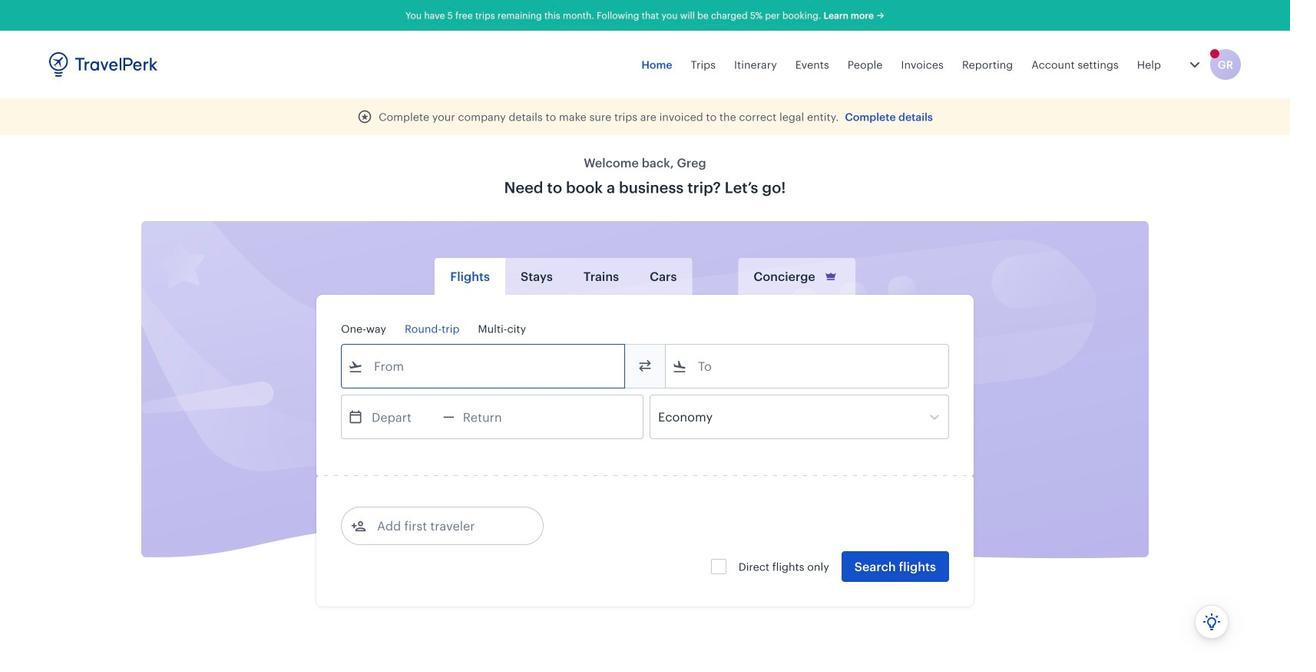 Task type: vqa. For each thing, say whether or not it's contained in the screenshot.
the Move forward to switch to the next month. icon
no



Task type: locate. For each thing, give the bounding box(es) containing it.
From search field
[[363, 354, 604, 379]]

Add first traveler search field
[[366, 514, 526, 538]]

To search field
[[687, 354, 929, 379]]

Return text field
[[455, 396, 534, 439]]



Task type: describe. For each thing, give the bounding box(es) containing it.
Depart text field
[[363, 396, 443, 439]]



